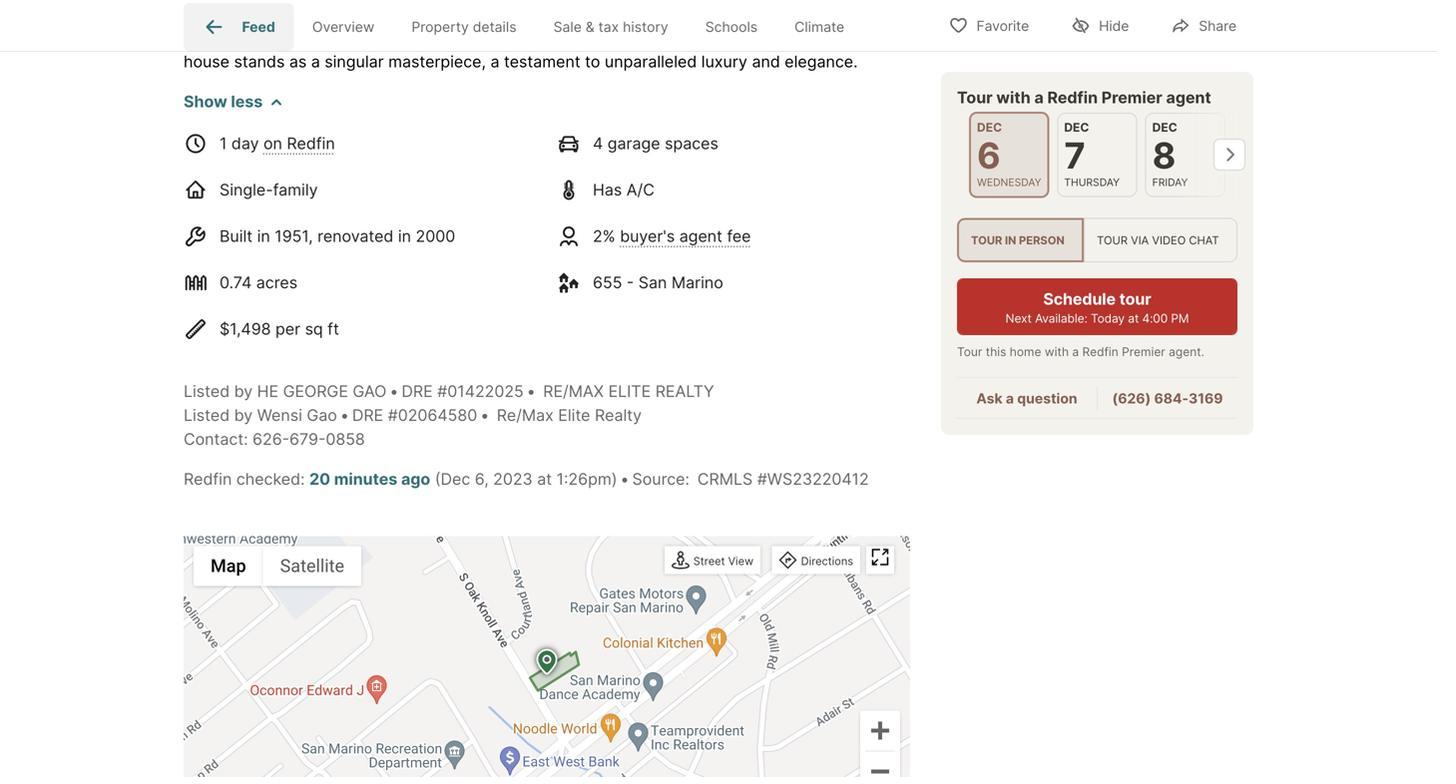 Task type: locate. For each thing, give the bounding box(es) containing it.
in left person
[[1006, 234, 1017, 247]]

tour for tour via video chat
[[1098, 234, 1128, 247]]

1 dec from the left
[[978, 120, 1003, 135]]

built
[[220, 226, 253, 246]]

$1,498
[[220, 319, 271, 339]]

0 horizontal spatial dre
[[352, 406, 384, 425]]

source:
[[633, 470, 690, 489]]

2 horizontal spatial a
[[1073, 345, 1080, 360]]

a down available:
[[1073, 345, 1080, 360]]

1 vertical spatial listed
[[184, 406, 230, 425]]

1
[[220, 134, 227, 153]]

dec for 6
[[978, 120, 1003, 135]]

single-family
[[220, 180, 318, 199]]

dre down gao
[[352, 406, 384, 425]]

ask a question link
[[977, 391, 1078, 408]]

san
[[639, 273, 667, 292]]

1 vertical spatial at
[[537, 470, 552, 489]]

at down tour
[[1129, 312, 1140, 326]]

redfin right on
[[287, 134, 335, 153]]

0 horizontal spatial dec
[[978, 120, 1003, 135]]

4:00
[[1143, 312, 1168, 326]]

with up dec 6 wednesday
[[997, 88, 1031, 107]]

01422025
[[448, 382, 524, 401]]

2 horizontal spatial #
[[758, 470, 768, 489]]

dec up friday
[[1153, 120, 1178, 135]]

dec up wednesday
[[978, 120, 1003, 135]]

chat
[[1190, 234, 1220, 247]]

property details tab
[[393, 3, 535, 51]]

&
[[586, 18, 595, 35]]

a right ask at the right of page
[[1006, 391, 1015, 408]]

ft
[[328, 319, 339, 339]]

list box
[[958, 218, 1238, 263]]

1:26pm)
[[557, 470, 618, 489]]

dec inside dec 6 wednesday
[[978, 120, 1003, 135]]

a up dec 6 wednesday
[[1035, 88, 1044, 107]]

by left wensi
[[234, 406, 253, 425]]

2 vertical spatial a
[[1006, 391, 1015, 408]]

has a/c
[[593, 180, 655, 199]]

1 vertical spatial dre
[[352, 406, 384, 425]]

re/max
[[497, 406, 554, 425]]

menu bar
[[194, 546, 362, 586]]

dec inside dec 7 thursday
[[1065, 120, 1090, 135]]

1 vertical spatial #
[[388, 406, 398, 425]]

listed by he george gao • dre # 01422025 • re/max elite realty listed by wensi gao • dre # 02064580 • re/max elite realty
[[184, 382, 715, 425]]

dec down tour with a redfin premier agent
[[1065, 120, 1090, 135]]

2 horizontal spatial dec
[[1153, 120, 1178, 135]]

redfin up 7
[[1048, 88, 1098, 107]]

pm
[[1172, 312, 1190, 326]]

list box containing tour in person
[[958, 218, 1238, 263]]

in left 2000
[[398, 226, 411, 246]]

655 - san marino
[[593, 273, 724, 292]]

at
[[1129, 312, 1140, 326], [537, 470, 552, 489]]

family
[[273, 180, 318, 199]]

elite
[[609, 382, 651, 401]]

1 horizontal spatial at
[[1129, 312, 1140, 326]]

20 minutes ago link
[[310, 470, 431, 489], [310, 470, 431, 489]]

redfin down today
[[1083, 345, 1119, 360]]

street view button
[[667, 548, 759, 575]]

george
[[283, 382, 348, 401]]

0 horizontal spatial #
[[388, 406, 398, 425]]

1 horizontal spatial dec
[[1065, 120, 1090, 135]]

• down the 01422025
[[481, 406, 490, 425]]

679-
[[290, 430, 326, 449]]

(626) 684-3169
[[1113, 391, 1224, 408]]

1 horizontal spatial #
[[438, 382, 448, 401]]

agent left fee
[[680, 226, 723, 246]]

0 vertical spatial listed
[[184, 382, 230, 401]]

acres
[[256, 273, 298, 292]]

dec 8 friday
[[1153, 120, 1189, 189]]

premier down 4:00
[[1123, 345, 1166, 360]]

(dec
[[435, 470, 471, 489]]

buyer's agent fee link
[[620, 226, 751, 246]]

wednesday
[[978, 176, 1042, 189]]

2 horizontal spatial in
[[1006, 234, 1017, 247]]

0 horizontal spatial with
[[997, 88, 1031, 107]]

overview tab
[[294, 3, 393, 51]]

sale & tax history tab
[[535, 3, 687, 51]]

street view
[[694, 555, 754, 568]]

1 vertical spatial premier
[[1123, 345, 1166, 360]]

tour
[[1120, 290, 1152, 309]]

0 vertical spatial by
[[234, 382, 253, 401]]

by left "he"
[[234, 382, 253, 401]]

0 horizontal spatial a
[[1006, 391, 1015, 408]]

1 vertical spatial by
[[234, 406, 253, 425]]

0.74 acres
[[220, 273, 298, 292]]

climate tab
[[777, 3, 864, 51]]

redfin down contact:
[[184, 470, 232, 489]]

less
[[231, 92, 263, 111]]

home
[[1010, 345, 1042, 360]]

marino
[[672, 273, 724, 292]]

in for tour
[[1006, 234, 1017, 247]]

checked:
[[236, 470, 305, 489]]

at right '2023'
[[537, 470, 552, 489]]

dec inside "dec 8 friday"
[[1153, 120, 1178, 135]]

1 vertical spatial with
[[1045, 345, 1070, 360]]

tax
[[599, 18, 619, 35]]

premier
[[1102, 88, 1163, 107], [1123, 345, 1166, 360]]

view
[[729, 555, 754, 568]]

2 listed from the top
[[184, 406, 230, 425]]

this
[[986, 345, 1007, 360]]

tab list
[[184, 0, 879, 51]]

tour
[[958, 88, 993, 107], [972, 234, 1003, 247], [1098, 234, 1128, 247], [958, 345, 983, 360]]

2 dec from the left
[[1065, 120, 1090, 135]]

ws23220412
[[768, 470, 869, 489]]

person
[[1020, 234, 1065, 247]]

1 horizontal spatial with
[[1045, 345, 1070, 360]]

0 horizontal spatial agent
[[680, 226, 723, 246]]

redfin
[[1048, 88, 1098, 107], [287, 134, 335, 153], [1083, 345, 1119, 360], [184, 470, 232, 489]]

tour up "6"
[[958, 88, 993, 107]]

renovated
[[318, 226, 394, 246]]

has
[[593, 180, 622, 199]]

re/max
[[543, 382, 604, 401]]

6,
[[475, 470, 489, 489]]

1 vertical spatial agent
[[680, 226, 723, 246]]

• right 'gao' at the bottom left of the page
[[340, 406, 349, 425]]

next
[[1006, 312, 1032, 326]]

1 horizontal spatial dre
[[402, 382, 433, 401]]

street
[[694, 555, 725, 568]]

satellite button
[[263, 546, 362, 586]]

share
[[1200, 17, 1237, 34]]

0 horizontal spatial in
[[257, 226, 270, 246]]

684-
[[1155, 391, 1189, 408]]

premier up "8"
[[1102, 88, 1163, 107]]

show
[[184, 92, 227, 111]]

None button
[[970, 112, 1050, 198], [1058, 113, 1138, 197], [1146, 113, 1226, 197], [970, 112, 1050, 198], [1058, 113, 1138, 197], [1146, 113, 1226, 197]]

3 dec from the left
[[1153, 120, 1178, 135]]

in
[[257, 226, 270, 246], [398, 226, 411, 246], [1006, 234, 1017, 247]]

2% buyer's agent fee
[[593, 226, 751, 246]]

tour left person
[[972, 234, 1003, 247]]

agent
[[1167, 88, 1212, 107], [680, 226, 723, 246]]

tour for tour this home with a redfin premier agent.
[[958, 345, 983, 360]]

0.74
[[220, 273, 252, 292]]

tour this home with a redfin premier agent.
[[958, 345, 1205, 360]]

in right built
[[257, 226, 270, 246]]

tour left via
[[1098, 234, 1128, 247]]

dec
[[978, 120, 1003, 135], [1065, 120, 1090, 135], [1153, 120, 1178, 135]]

gao
[[307, 406, 337, 425]]

history
[[623, 18, 669, 35]]

1 horizontal spatial in
[[398, 226, 411, 246]]

a
[[1035, 88, 1044, 107], [1073, 345, 1080, 360], [1006, 391, 1015, 408]]

tour for tour with a redfin premier agent
[[958, 88, 993, 107]]

tour left this
[[958, 345, 983, 360]]

dre up "02064580"
[[402, 382, 433, 401]]

realty
[[595, 406, 642, 425]]

0 vertical spatial at
[[1129, 312, 1140, 326]]

friday
[[1153, 176, 1189, 189]]

map button
[[194, 546, 263, 586]]

0 vertical spatial a
[[1035, 88, 1044, 107]]

directions
[[802, 555, 854, 568]]

• up 're/max'
[[527, 382, 536, 401]]

with right 'home' at the top of page
[[1045, 345, 1070, 360]]

1951,
[[275, 226, 313, 246]]

0 horizontal spatial at
[[537, 470, 552, 489]]

2%
[[593, 226, 616, 246]]

details
[[473, 18, 517, 35]]

contact:
[[184, 430, 248, 449]]

agent up "dec 8 friday"
[[1167, 88, 1212, 107]]

0 vertical spatial agent
[[1167, 88, 1212, 107]]



Task type: describe. For each thing, give the bounding box(es) containing it.
(626) 684-3169 link
[[1113, 391, 1224, 408]]

day
[[232, 134, 259, 153]]

8
[[1153, 134, 1177, 177]]

0 vertical spatial premier
[[1102, 88, 1163, 107]]

climate
[[795, 18, 845, 35]]

1 listed from the top
[[184, 382, 230, 401]]

dec for 7
[[1065, 120, 1090, 135]]

he
[[257, 382, 279, 401]]

0 vertical spatial with
[[997, 88, 1031, 107]]

1 by from the top
[[234, 382, 253, 401]]

sale & tax history
[[554, 18, 669, 35]]

buyer's
[[620, 226, 675, 246]]

• left the source:
[[621, 470, 630, 489]]

on
[[264, 134, 282, 153]]

question
[[1018, 391, 1078, 408]]

2 by from the top
[[234, 406, 253, 425]]

schools tab
[[687, 3, 777, 51]]

favorite button
[[932, 4, 1047, 45]]

crmls
[[698, 470, 753, 489]]

available:
[[1036, 312, 1088, 326]]

favorite
[[977, 17, 1030, 34]]

dec 7 thursday
[[1065, 120, 1120, 189]]

next image
[[1214, 139, 1246, 171]]

1 horizontal spatial a
[[1035, 88, 1044, 107]]

schedule tour next available: today at 4:00 pm
[[1006, 290, 1190, 326]]

contact: 626-679-0858
[[184, 430, 365, 449]]

626-
[[253, 430, 290, 449]]

built in 1951, renovated in 2000
[[220, 226, 456, 246]]

thursday
[[1065, 176, 1120, 189]]

0 vertical spatial #
[[438, 382, 448, 401]]

overview
[[312, 18, 375, 35]]

via
[[1132, 234, 1150, 247]]

elite
[[558, 406, 591, 425]]

tour with a redfin premier agent
[[958, 88, 1212, 107]]

wensi
[[257, 406, 302, 425]]

tour in person
[[972, 234, 1065, 247]]

map region
[[140, 500, 1162, 778]]

menu bar containing map
[[194, 546, 362, 586]]

dec 6 wednesday
[[978, 120, 1042, 189]]

7
[[1065, 134, 1086, 177]]

1 day on redfin
[[220, 134, 335, 153]]

spaces
[[665, 134, 719, 153]]

realty
[[656, 382, 715, 401]]

ago
[[401, 470, 431, 489]]

hide button
[[1055, 4, 1147, 45]]

today
[[1091, 312, 1125, 326]]

sq
[[305, 319, 323, 339]]

ask
[[977, 391, 1003, 408]]

hide
[[1100, 17, 1130, 34]]

schedule
[[1044, 290, 1116, 309]]

0 vertical spatial dre
[[402, 382, 433, 401]]

property details
[[412, 18, 517, 35]]

1 horizontal spatial agent
[[1167, 88, 1212, 107]]

on redfin link
[[264, 134, 335, 153]]

• right gao
[[390, 382, 399, 401]]

3169
[[1189, 391, 1224, 408]]

tour for tour in person
[[972, 234, 1003, 247]]

(626)
[[1113, 391, 1152, 408]]

at inside "schedule tour next available: today at 4:00 pm"
[[1129, 312, 1140, 326]]

4 garage spaces
[[593, 134, 719, 153]]

feed link
[[202, 15, 275, 39]]

directions button
[[775, 548, 859, 575]]

share button
[[1155, 4, 1254, 45]]

garage
[[608, 134, 661, 153]]

655
[[593, 273, 623, 292]]

a/c
[[627, 180, 655, 199]]

video
[[1153, 234, 1187, 247]]

2 vertical spatial #
[[758, 470, 768, 489]]

tab list containing feed
[[184, 0, 879, 51]]

sale
[[554, 18, 582, 35]]

schools
[[706, 18, 758, 35]]

dec for 8
[[1153, 120, 1178, 135]]

feed
[[242, 18, 275, 35]]

02064580
[[398, 406, 478, 425]]

fee
[[727, 226, 751, 246]]

1 vertical spatial a
[[1073, 345, 1080, 360]]

0858
[[326, 430, 365, 449]]

minutes
[[334, 470, 398, 489]]

20
[[310, 470, 331, 489]]

tour via video chat
[[1098, 234, 1220, 247]]

ask a question
[[977, 391, 1078, 408]]

in for built
[[257, 226, 270, 246]]

show less
[[184, 92, 263, 111]]

satellite
[[280, 556, 345, 577]]



Task type: vqa. For each thing, say whether or not it's contained in the screenshot.
"to"
no



